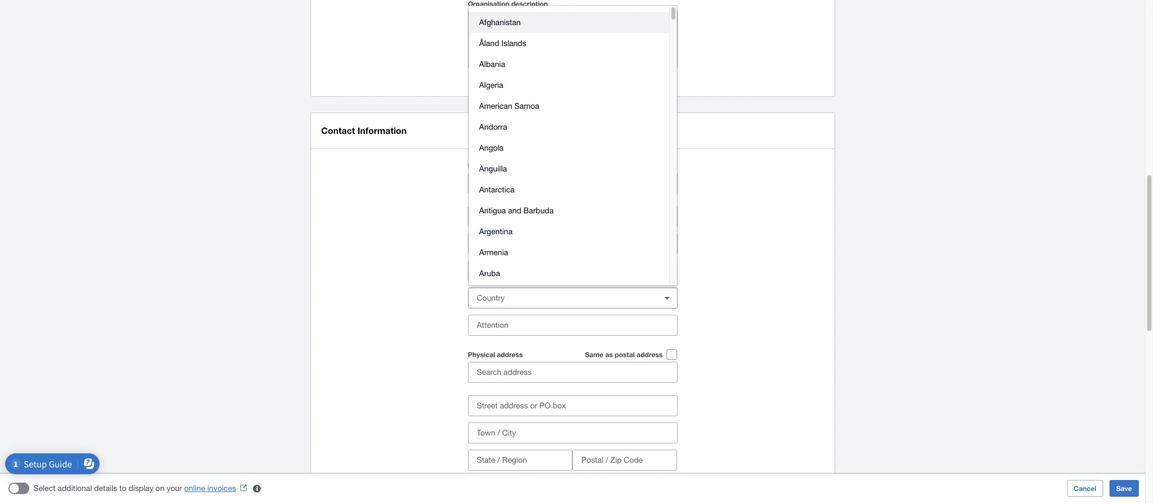 Task type: describe. For each thing, give the bounding box(es) containing it.
aruba
[[479, 269, 500, 278]]

contact information
[[321, 125, 407, 136]]

and
[[508, 206, 521, 215]]

argentina button
[[469, 222, 669, 242]]

same
[[585, 351, 603, 359]]

antigua and barbuda
[[479, 206, 554, 215]]

additional information image
[[247, 479, 267, 500]]

antigua and barbuda button
[[469, 201, 669, 222]]

andorra
[[479, 123, 507, 131]]

physical address
[[468, 351, 523, 359]]

angola button
[[469, 138, 669, 159]]

select
[[34, 484, 55, 493]]

anguilla
[[479, 164, 507, 173]]

angola
[[479, 144, 504, 152]]

armenia button
[[469, 242, 669, 263]]

State / Region text field
[[468, 261, 572, 281]]

invoices
[[207, 484, 236, 493]]

postal
[[615, 351, 635, 359]]

algeria button
[[469, 75, 669, 96]]

postal address
[[468, 162, 516, 170]]

islands
[[501, 39, 526, 48]]

display
[[129, 484, 153, 493]]

Town / City text field
[[468, 234, 677, 254]]

address for postal address
[[490, 162, 516, 170]]

american samoa
[[479, 102, 539, 111]]

address right postal
[[637, 351, 663, 359]]

as
[[605, 351, 613, 359]]

åland islands button
[[469, 33, 669, 54]]

argentina
[[479, 227, 513, 236]]

street address or po box text field for physical address
[[468, 396, 677, 416]]

same as postal address
[[585, 351, 663, 359]]

save button
[[1110, 481, 1139, 498]]

to
[[119, 484, 126, 493]]

albania
[[479, 60, 505, 69]]

antarctica
[[479, 185, 515, 194]]



Task type: locate. For each thing, give the bounding box(es) containing it.
address for physical address
[[497, 351, 523, 359]]

andorra button
[[469, 117, 669, 138]]

select additional details to display on your online invoices
[[34, 484, 236, 493]]

0 vertical spatial street address or po box text field
[[468, 207, 677, 227]]

afghanistan
[[479, 18, 521, 27]]

contact
[[321, 125, 355, 136]]

cancel button
[[1067, 481, 1103, 498]]

Attention text field
[[468, 316, 677, 336]]

2 street address or po box text field from the top
[[468, 396, 677, 416]]

street address or po box text field for postal address
[[468, 207, 677, 227]]

american samoa button
[[469, 96, 669, 117]]

list box
[[469, 6, 669, 504]]

Country field
[[468, 289, 652, 308]]

armenia
[[479, 248, 508, 257]]

Street address or PO box text field
[[468, 207, 677, 227], [468, 396, 677, 416]]

group containing afghanistan
[[469, 6, 677, 504]]

Town / City text field
[[468, 424, 677, 444]]

1 street address or po box text field from the top
[[468, 207, 677, 227]]

address right 'physical'
[[497, 351, 523, 359]]

details
[[94, 484, 117, 493]]

list box containing afghanistan
[[469, 6, 669, 504]]

save
[[1116, 485, 1132, 493]]

group
[[469, 6, 677, 504]]

address
[[490, 162, 516, 170], [497, 351, 523, 359], [637, 351, 663, 359]]

1 vertical spatial street address or po box text field
[[468, 396, 677, 416]]

albania button
[[469, 54, 669, 75]]

online
[[184, 484, 205, 493]]

samoa
[[515, 102, 539, 111]]

Search address field
[[468, 363, 677, 383]]

Postal / Zip Code text field
[[573, 261, 677, 281]]

information
[[358, 125, 407, 136]]

antarctica button
[[469, 180, 669, 201]]

additional
[[58, 484, 92, 493]]

State / Region text field
[[468, 451, 572, 471]]

afghanistan button
[[469, 12, 669, 33]]

barbuda
[[524, 206, 554, 215]]

on
[[156, 484, 164, 493]]

åland islands
[[479, 39, 526, 48]]

anguilla button
[[469, 159, 669, 180]]

Organisation description text field
[[468, 11, 677, 69]]

aruba button
[[469, 263, 669, 284]]

street address or po box text field down the antarctica button
[[468, 207, 677, 227]]

your
[[167, 484, 182, 493]]

online invoices link
[[184, 484, 251, 493]]

åland
[[479, 39, 499, 48]]

physical
[[468, 351, 495, 359]]

Postal / Zip Code text field
[[573, 451, 677, 471]]

toggle list image
[[657, 288, 677, 309]]

postal
[[468, 162, 488, 170]]

cancel
[[1074, 485, 1097, 493]]

american
[[479, 102, 512, 111]]

antigua
[[479, 206, 506, 215]]

address down angola
[[490, 162, 516, 170]]

algeria
[[479, 81, 503, 90]]

street address or po box text field up town / city text box
[[468, 396, 677, 416]]



Task type: vqa. For each thing, say whether or not it's contained in the screenshot.
text field
no



